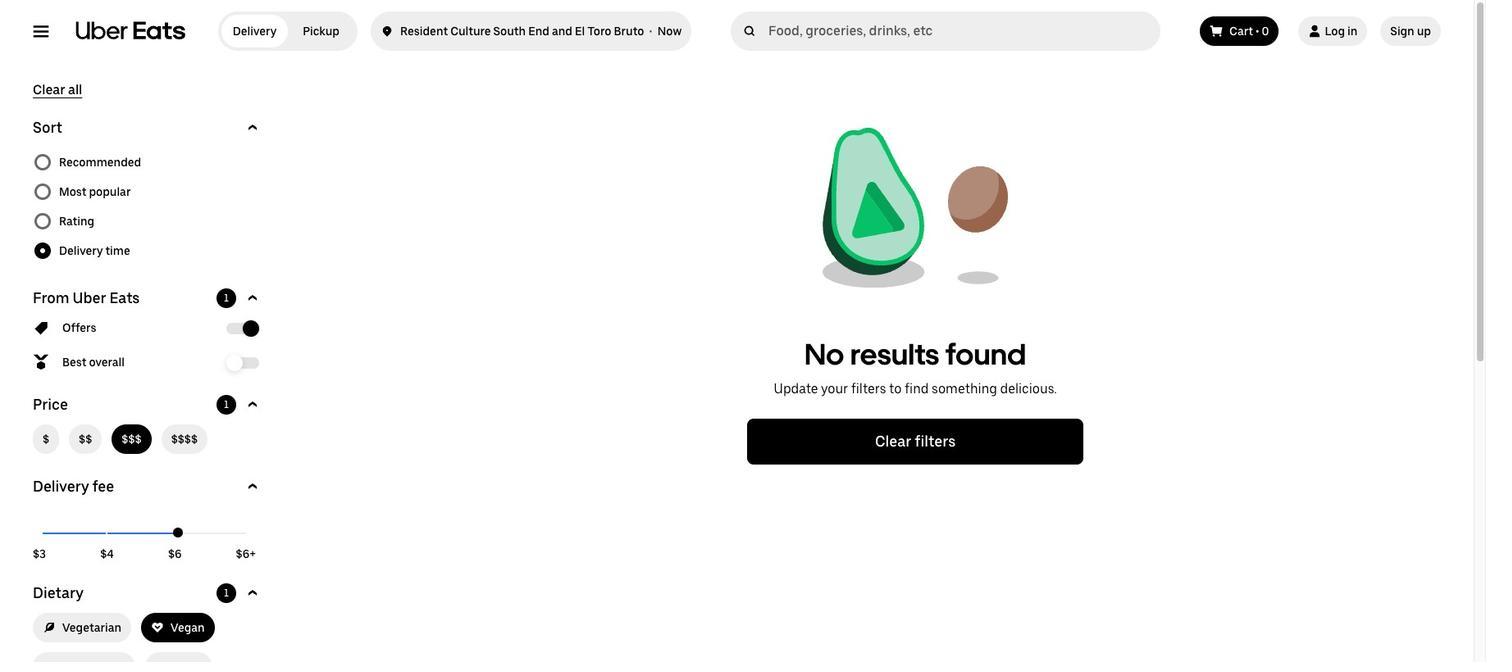 Task type: locate. For each thing, give the bounding box(es) containing it.
$$$$ button
[[161, 425, 208, 455]]

$$$
[[122, 433, 142, 446]]

bruto
[[614, 25, 644, 38]]

clear all button
[[33, 82, 82, 98]]

clear filters link
[[748, 419, 1084, 465]]

clear
[[33, 82, 65, 98], [875, 433, 912, 450]]

1 vertical spatial 1
[[224, 400, 229, 411]]

$3
[[33, 548, 46, 561]]

from
[[33, 290, 69, 307]]

popular
[[89, 185, 131, 199]]

clear down the to
[[875, 433, 912, 450]]

no
[[805, 337, 845, 372]]

recommended
[[59, 156, 141, 169]]

0
[[1262, 25, 1270, 38]]

0 vertical spatial delivery
[[233, 25, 277, 38]]

south
[[494, 25, 526, 38]]

no results found
[[805, 337, 1027, 372]]

1 vertical spatial filters
[[915, 433, 956, 450]]

delivery
[[233, 25, 277, 38], [59, 244, 103, 258], [33, 478, 89, 496]]

clear inside clear all button
[[33, 82, 65, 98]]

0 vertical spatial clear
[[33, 82, 65, 98]]

2 vertical spatial 1
[[224, 588, 229, 600]]

filters
[[851, 381, 887, 397], [915, 433, 956, 450]]

delivery inside button
[[33, 478, 89, 496]]

log in
[[1325, 25, 1358, 38]]

0 horizontal spatial •
[[649, 25, 653, 38]]

•
[[649, 25, 653, 38], [1256, 25, 1260, 38]]

log
[[1325, 25, 1345, 38]]

delivery time
[[59, 244, 130, 258]]

now
[[658, 25, 682, 38]]

log in link
[[1299, 16, 1368, 46]]

delivery left pickup
[[233, 25, 277, 38]]

time
[[105, 244, 130, 258]]

1 vertical spatial clear
[[875, 433, 912, 450]]

filters down find
[[915, 433, 956, 450]]

• left 0
[[1256, 25, 1260, 38]]

toro
[[588, 25, 612, 38]]

delivery inside option
[[233, 25, 277, 38]]

all
[[68, 82, 82, 98]]

most popular
[[59, 185, 131, 199]]

$
[[43, 433, 49, 446]]

1 vertical spatial delivery
[[59, 244, 103, 258]]

delivery left 'fee'
[[33, 478, 89, 496]]

sign up
[[1391, 25, 1432, 38]]

1 • from the left
[[649, 25, 653, 38]]

1
[[224, 293, 229, 304], [224, 400, 229, 411], [224, 588, 229, 600]]

el
[[575, 25, 585, 38]]

best
[[62, 356, 86, 369]]

best overall
[[62, 356, 125, 369]]

find
[[905, 381, 929, 397]]

pickup
[[303, 25, 340, 38]]

end
[[529, 25, 550, 38]]

clear filters
[[875, 433, 956, 450]]

2 • from the left
[[1256, 25, 1260, 38]]

clear all
[[33, 82, 82, 98]]

Delivery radio
[[222, 15, 288, 48]]

most
[[59, 185, 86, 199]]

0 vertical spatial filters
[[851, 381, 887, 397]]

deliver to image
[[381, 21, 394, 41]]

2 1 from the top
[[224, 400, 229, 411]]

delivery fee
[[33, 478, 114, 496]]

rating
[[59, 215, 94, 228]]

vegetarian button
[[33, 614, 131, 643]]

main navigation menu image
[[33, 23, 49, 39]]

delicious.
[[1001, 381, 1057, 397]]

1 1 from the top
[[224, 293, 229, 304]]

3 1 from the top
[[224, 588, 229, 600]]

0 horizontal spatial clear
[[33, 82, 65, 98]]

uber eats home image
[[75, 21, 185, 41]]

vegan
[[171, 622, 205, 635]]

vegetarian
[[62, 622, 121, 635]]

update your filters to find something delicious.
[[774, 381, 1057, 397]]

resident culture south end and el toro bruto • now
[[400, 25, 682, 38]]

option group
[[33, 148, 263, 266]]

clear inside clear filters link
[[875, 433, 912, 450]]

sign up link
[[1381, 16, 1441, 46]]

clear left all
[[33, 82, 65, 98]]

$$$ button
[[112, 425, 151, 455]]

• left now
[[649, 25, 653, 38]]

1 horizontal spatial clear
[[875, 433, 912, 450]]

1 horizontal spatial filters
[[915, 433, 956, 450]]

$ button
[[33, 425, 59, 455]]

uber
[[73, 290, 106, 307]]

1 horizontal spatial •
[[1256, 25, 1260, 38]]

$$ button
[[69, 425, 102, 455]]

clear for clear all
[[33, 82, 65, 98]]

$$
[[79, 433, 92, 446]]

delivery down rating
[[59, 244, 103, 258]]

filters left the to
[[851, 381, 887, 397]]

0 horizontal spatial filters
[[851, 381, 887, 397]]

$4
[[100, 548, 114, 561]]

overall
[[89, 356, 125, 369]]

from uber eats
[[33, 290, 140, 307]]

price
[[33, 396, 68, 413]]

0 vertical spatial 1
[[224, 293, 229, 304]]

2 vertical spatial delivery
[[33, 478, 89, 496]]

update
[[774, 381, 818, 397]]



Task type: describe. For each thing, give the bounding box(es) containing it.
delivery for delivery fee
[[33, 478, 89, 496]]

dietary
[[33, 585, 84, 602]]

1 for dietary
[[224, 588, 229, 600]]

clear for clear filters
[[875, 433, 912, 450]]

your
[[821, 381, 848, 397]]

eats
[[110, 290, 140, 307]]

Food, groceries, drinks, etc text field
[[769, 23, 1154, 39]]

in
[[1348, 25, 1358, 38]]

resident
[[400, 25, 448, 38]]

delivery for delivery time
[[59, 244, 103, 258]]

found
[[946, 337, 1027, 372]]

to
[[889, 381, 902, 397]]

offers
[[62, 322, 97, 335]]

cart • 0
[[1230, 25, 1270, 38]]

delivery fee button
[[33, 477, 263, 497]]

$$$$
[[171, 433, 198, 446]]

$6
[[168, 548, 182, 561]]

up
[[1418, 25, 1432, 38]]

sort
[[33, 119, 62, 136]]

1 for from uber eats
[[224, 293, 229, 304]]

Pickup radio
[[288, 15, 354, 48]]

sign
[[1391, 25, 1415, 38]]

vegan button
[[141, 614, 215, 643]]

filters inside clear filters link
[[915, 433, 956, 450]]

results
[[850, 337, 940, 372]]

sort button
[[33, 118, 263, 138]]

cart
[[1230, 25, 1254, 38]]

$6+
[[236, 548, 256, 561]]

1 for price
[[224, 400, 229, 411]]

delivery for delivery
[[233, 25, 277, 38]]

fee
[[92, 478, 114, 496]]

culture
[[451, 25, 491, 38]]

something
[[932, 381, 998, 397]]

option group containing recommended
[[33, 148, 263, 266]]

and
[[552, 25, 573, 38]]



Task type: vqa. For each thing, say whether or not it's contained in the screenshot.
Pickup
yes



